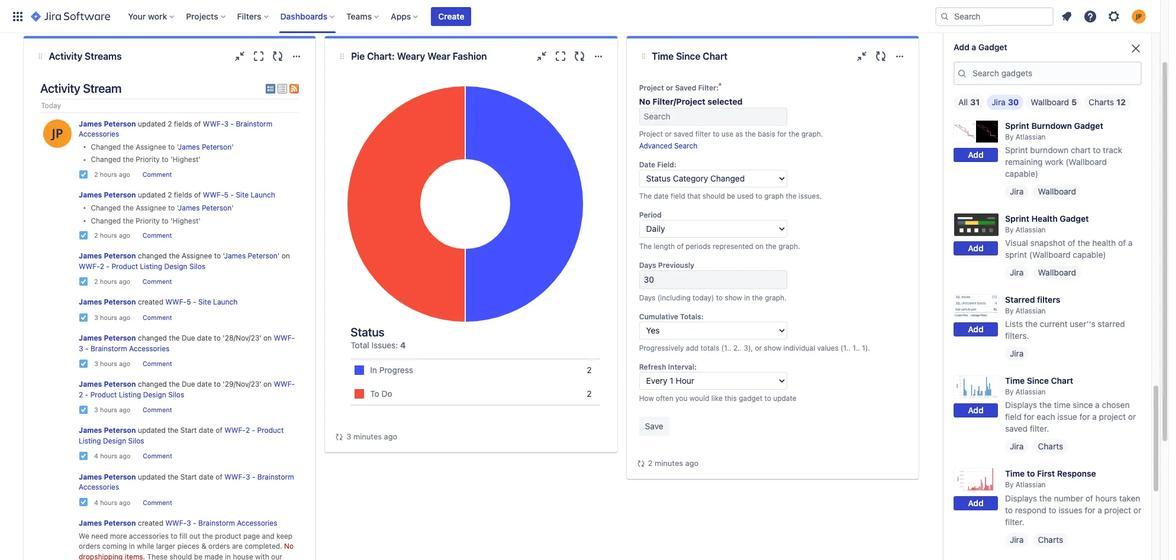 Task type: describe. For each thing, give the bounding box(es) containing it.
by inside "time since chart by atlassian displays the time since a chosen field for each issue for a project or saved filter."
[[1005, 388, 1014, 397]]

wwf- inside james peterson changed the assignee to ' james peterson ' on wwf-2 - product listing design silos
[[79, 262, 100, 271]]

peterson inside wwf-3 - brainstorm accessories changed the assignee to ' james peterson ' changed the priority to 'highest'
[[202, 143, 232, 152]]

out
[[189, 532, 200, 541]]

fields for wwf-5 - site launch
[[174, 191, 192, 200]]

while
[[137, 543, 154, 551]]

to inside resolution time by atlassian displays a bar graph of elapsed time to resolve issues for a project or filter.
[[1024, 64, 1032, 74]]

items.
[[125, 553, 145, 561]]

a inside sprint health gadget by atlassian visual snapshot of the health of a sprint (wallboard capable)
[[1129, 238, 1133, 248]]

comment for created's task image
[[143, 314, 172, 321]]

task image for created
[[79, 313, 88, 322]]

1 vertical spatial wwf-3 - brainstorm accessories link
[[79, 473, 294, 492]]

or inside "time since chart by atlassian displays the time since a chosen field for each issue for a project or saved filter."
[[1128, 412, 1136, 422]]

to inside james peterson changed the assignee to ' james peterson ' on wwf-2 - product listing design silos
[[214, 252, 221, 261]]

priority inside james peterson updated 2 fields of wwf-5 - site launch changed the assignee to ' james peterson ' changed the priority to 'highest'
[[136, 217, 160, 225]]

comment for task image corresponding to changed the due date to '29/nov/23' on
[[143, 407, 172, 414]]

for inside the project or saved filter to use as the basis for the graph. advanced search
[[778, 130, 787, 139]]

wwf- inside 'wwf- 3 - brainstorm accessories'
[[274, 334, 295, 343]]

completed.
[[245, 543, 282, 551]]

graph. inside the project or saved filter to use as the basis for the graph. advanced search
[[802, 130, 823, 139]]

fashion
[[453, 51, 487, 62]]

used
[[738, 192, 754, 201]]

ago for task image corresponding to changed the due date to '29/nov/23' on
[[119, 407, 130, 414]]

to
[[370, 389, 379, 399]]

wwf-5 - site launch link for created
[[165, 298, 238, 307]]

the length of periods represented on the graph.
[[639, 242, 800, 251]]

charts left 12
[[1089, 97, 1114, 107]]

task image for updated 2 fields of
[[79, 231, 88, 240]]

3 inside 'wwf- 3 - brainstorm accessories'
[[79, 344, 83, 353]]

chart
[[1071, 145, 1091, 155]]

changed inside james peterson changed the assignee to ' james peterson ' on wwf-2 - product listing design silos
[[138, 252, 167, 261]]

cumulative totals:
[[639, 313, 704, 322]]

product for changed the due date to '29/nov/23' on
[[90, 391, 117, 399]]

in progress link
[[370, 365, 587, 377]]

jira for time since chart
[[1010, 442, 1024, 452]]

task image for wwf- 3 - brainstorm accessories
[[79, 359, 88, 369]]

0 horizontal spatial site
[[198, 298, 211, 307]]

due for '28/nov/23'
[[182, 334, 195, 343]]

3 inside the wwf-3 - brainstorm accessories
[[246, 473, 250, 482]]

graph inside the time since chart region
[[765, 192, 784, 201]]

Days Previously text field
[[639, 271, 787, 290]]

time inside resolution time by atlassian displays a bar graph of elapsed time to resolve issues for a project or filter.
[[1050, 28, 1069, 38]]

search field inside the time since chart region
[[639, 108, 787, 126]]

burndown
[[1031, 145, 1069, 155]]

notifications image
[[1060, 9, 1074, 23]]

since for time since chart by atlassian displays the time since a chosen field for each issue for a project or saved filter.
[[1027, 376, 1049, 386]]

the for the length of periods represented on the graph.
[[639, 242, 652, 251]]

since
[[1073, 401, 1093, 411]]

in
[[370, 365, 377, 375]]

minimize activity streams image
[[233, 49, 247, 63]]

work inside popup button
[[148, 11, 167, 21]]

the inside "time since chart by atlassian displays the time since a chosen field for each issue for a project or saved filter."
[[1040, 401, 1052, 411]]

james peterson updated the start date of for listing
[[79, 427, 225, 435]]

sprint for sprint burndown gadget
[[1005, 121, 1030, 131]]

chart for time since chart
[[703, 51, 728, 62]]

capable) inside sprint burndown gadget by atlassian sprint burndown chart to track remaining work (wallboard capable)
[[1005, 169, 1039, 179]]

would
[[690, 394, 710, 403]]

task image for changed the assignee to '
[[79, 277, 88, 286]]

changed for changed the due date to '29/nov/23' on
[[138, 380, 167, 389]]

wwf-3 - brainstorm accessories changed the assignee to ' james peterson ' changed the priority to 'highest'
[[79, 119, 273, 164]]

your profile and settings image
[[1132, 9, 1146, 23]]

respond
[[1015, 505, 1047, 516]]

3 updated from the top
[[138, 427, 166, 435]]

add button for visual snapshot of the health of a sprint (wallboard capable)
[[954, 241, 998, 256]]

cumulative
[[639, 313, 679, 322]]

of inside the time since chart region
[[677, 242, 684, 251]]

displays inside "time since chart by atlassian displays the time since a chosen field for each issue for a project or saved filter."
[[1005, 401, 1037, 411]]

4 changed from the top
[[91, 217, 121, 225]]

previously
[[658, 261, 695, 270]]

days for days (including today) to show in the graph.
[[639, 294, 656, 303]]

an arrow curved in a circular way on the button that refreshes the dashboard image for pie chart: weary wear fashion
[[335, 433, 344, 442]]

saved inside "time since chart by atlassian displays the time since a chosen field for each issue for a project or saved filter."
[[1005, 424, 1028, 434]]

displays inside time to first response by atlassian displays the number of hours taken to respond to issues for a project or filter.
[[1005, 494, 1037, 504]]

comment for wwf-2 - product listing design silos's task icon
[[143, 453, 172, 460]]

your work button
[[124, 7, 179, 26]]

field inside the time since chart region
[[671, 192, 685, 201]]

refresh interval:
[[639, 363, 697, 372]]

wwf- inside the 'wwf-2 - product listing design silos'
[[225, 427, 246, 435]]

&
[[201, 543, 206, 551]]

be inside the time since chart region
[[727, 192, 736, 201]]

wwf- inside wwf-3 - brainstorm accessories changed the assignee to ' james peterson ' changed the priority to 'highest'
[[203, 119, 224, 128]]

visual
[[1005, 238, 1028, 248]]

2 inside the time since chart region
[[648, 459, 653, 468]]

4 inside status total issues: 4
[[400, 340, 406, 351]]

1 updated from the top
[[138, 119, 166, 128]]

since for time since chart
[[676, 51, 701, 62]]

start for 3
[[180, 473, 197, 482]]

periods
[[686, 242, 711, 251]]

today)
[[693, 294, 714, 303]]

wwf- inside james peterson updated 2 fields of wwf-5 - site launch changed the assignee to ' james peterson ' changed the priority to 'highest'
[[203, 191, 224, 200]]

your work
[[128, 11, 167, 21]]

accessories for wwf-3 - brainstorm accessories
[[79, 483, 119, 492]]

each
[[1037, 412, 1056, 422]]

0 vertical spatial wallboard
[[1031, 97, 1069, 107]]

issues:
[[372, 340, 398, 351]]

help image
[[1084, 9, 1098, 23]]

task image for wwf-3 - brainstorm accessories
[[79, 498, 88, 508]]

created for 5
[[138, 298, 163, 307]]

for inside resolution time by atlassian displays a bar graph of elapsed time to resolve issues for a project or filter.
[[1090, 64, 1101, 74]]

the inside the we need more accessories to fill out the product page and keep orders coming in while larger pieces & orders are completed.
[[202, 532, 213, 541]]

filter/project
[[653, 97, 706, 107]]

12
[[1117, 97, 1126, 107]]

priority inside wwf-3 - brainstorm accessories changed the assignee to ' james peterson ' changed the priority to 'highest'
[[136, 155, 160, 164]]

burndown
[[1032, 121, 1072, 131]]

the inside starred filters by atlassian lists the current user''s starred filters.
[[1026, 319, 1038, 329]]

you are currently editing your dashboard. changes will be saved automatically.
[[57, 1, 357, 11]]

individual
[[784, 344, 816, 353]]

comment link for wwf- 3 - brainstorm accessories task icon
[[143, 361, 172, 368]]

ago for created's task image
[[119, 314, 130, 321]]

activity streams
[[49, 51, 122, 62]]

wallboard for burndown
[[1038, 187, 1077, 197]]

comment link for task image corresponding to changed the due date to '29/nov/23' on
[[143, 407, 172, 414]]

issue
[[1058, 412, 1078, 422]]

updated inside james peterson updated 2 fields of wwf-5 - site launch changed the assignee to ' james peterson ' changed the priority to 'highest'
[[138, 191, 166, 200]]

of inside resolution time by atlassian displays a bar graph of elapsed time to resolve issues for a project or filter.
[[1086, 52, 1093, 62]]

5 inside james peterson updated 2 fields of wwf-5 - site launch changed the assignee to ' james peterson ' changed the priority to 'highest'
[[224, 191, 229, 200]]

james peterson changed the due date to '28/nov/23' on
[[79, 334, 274, 343]]

maximize activity streams image
[[252, 49, 266, 63]]

2 (1.. from the left
[[841, 344, 851, 353]]

by inside sprint burndown gadget by atlassian sprint burndown chart to track remaining work (wallboard capable)
[[1005, 133, 1014, 141]]

will
[[253, 1, 265, 11]]

ago for an arrow curved in a circular way on the button that refreshes the dashboard icon inside the time since chart region
[[685, 459, 699, 468]]

2 sprint from the top
[[1005, 145, 1028, 155]]

teams button
[[343, 7, 384, 26]]

0 vertical spatial search field
[[936, 7, 1054, 26]]

filter. for since
[[1030, 424, 1049, 434]]

appswitcher icon image
[[11, 9, 25, 23]]

advanced
[[639, 142, 672, 150]]

2 horizontal spatial 5
[[1072, 97, 1077, 107]]

need
[[91, 532, 108, 541]]

created for 3
[[138, 519, 163, 528]]

to inside the project or saved filter to use as the basis for the graph. advanced search
[[713, 130, 720, 139]]

status total issues: 4
[[351, 326, 406, 351]]

apps button
[[387, 7, 423, 26]]

wwf- inside wwf- 2 - product listing design silos
[[274, 380, 295, 389]]

comment for task icon related to wwf-3 - brainstorm accessories
[[143, 499, 172, 507]]

project or saved filter:
[[639, 83, 719, 92]]

sprint health gadget image
[[954, 213, 1000, 237]]

for left the each
[[1024, 412, 1035, 422]]

date for wwf- 3 - brainstorm accessories
[[197, 334, 212, 343]]

time to first response by atlassian displays the number of hours taken to respond to issues for a project or filter.
[[1005, 469, 1142, 527]]

primary element
[[7, 0, 936, 33]]

2 inside the 'wwf-2 - product listing design silos'
[[246, 427, 250, 435]]

accessories for wwf-3 - brainstorm accessories changed the assignee to ' james peterson ' changed the priority to 'highest'
[[79, 130, 119, 139]]

add for sprint burndown gadget
[[968, 150, 984, 160]]

filters button
[[234, 7, 273, 26]]

none submit inside the time since chart region
[[639, 417, 670, 436]]

to inside sprint burndown gadget by atlassian sprint burndown chart to track remaining work (wallboard capable)
[[1093, 145, 1101, 155]]

refresh
[[639, 363, 666, 372]]

in inside region
[[744, 294, 750, 303]]

displays inside resolution time by atlassian displays a bar graph of elapsed time to resolve issues for a project or filter.
[[1005, 52, 1037, 62]]

basis
[[758, 130, 776, 139]]

by inside sprint health gadget by atlassian visual snapshot of the health of a sprint (wallboard capable)
[[1005, 226, 1014, 235]]

track
[[1103, 145, 1123, 155]]

silos for due
[[168, 391, 184, 399]]

pie
[[351, 51, 365, 62]]

3 inside wwf-3 - brainstorm accessories changed the assignee to ' james peterson ' changed the priority to 'highest'
[[224, 119, 229, 128]]

time inside "time since chart by atlassian displays the time since a chosen field for each issue for a project or saved filter."
[[1054, 401, 1071, 411]]

3 minutes ago
[[347, 432, 397, 442]]

lists
[[1005, 319, 1023, 329]]

project for project or saved filter:
[[639, 83, 664, 92]]

sprint
[[1005, 250, 1027, 260]]

3 hours ago for product
[[94, 407, 130, 414]]

charts 12
[[1089, 97, 1126, 107]]

wwf- 2 - product listing design silos link
[[79, 380, 295, 399]]

minutes for time
[[655, 459, 683, 468]]

ago for updated 2 fields of's task image
[[119, 232, 130, 239]]

filters
[[1037, 295, 1061, 305]]

wwf- 3 - brainstorm accessories link
[[79, 334, 295, 353]]

time to first response image
[[954, 469, 1000, 492]]

the inside james peterson changed the assignee to ' james peterson ' on wwf-2 - product listing design silos
[[169, 252, 180, 261]]

launch inside james peterson updated 2 fields of wwf-5 - site launch changed the assignee to ' james peterson ' changed the priority to 'highest'
[[251, 191, 275, 200]]

0 horizontal spatial are
[[73, 1, 85, 11]]

charts for first
[[1038, 535, 1064, 545]]

more actions for activity streams gadget image
[[290, 49, 304, 63]]

changed for changed the due date to '28/nov/23' on
[[138, 334, 167, 343]]

create button
[[431, 7, 472, 26]]

apps
[[391, 11, 411, 21]]

jira for time to first response
[[1010, 535, 1024, 545]]

project inside "time since chart by atlassian displays the time since a chosen field for each issue for a project or saved filter."
[[1099, 412, 1126, 422]]

design inside james peterson changed the assignee to ' james peterson ' on wwf-2 - product listing design silos
[[164, 262, 187, 271]]

atlassian inside time to first response by atlassian displays the number of hours taken to respond to issues for a project or filter.
[[1016, 481, 1046, 490]]

atlassian inside starred filters by atlassian lists the current user''s starred filters.
[[1016, 307, 1046, 316]]

2 inside wwf- 2 - product listing design silos
[[79, 391, 83, 399]]

how often you would like this gadget to update
[[639, 394, 797, 403]]

your
[[152, 1, 169, 11]]

brainstorm for wwf- 3 - brainstorm accessories
[[91, 344, 127, 353]]

dropshipping
[[79, 553, 123, 561]]

close icon image
[[1129, 41, 1143, 56]]

status
[[351, 326, 385, 339]]

add up 'all'
[[954, 42, 970, 52]]

the date field that should be used to graph the issues.
[[639, 192, 822, 201]]

filter. inside resolution time by atlassian displays a bar graph of elapsed time to resolve issues for a project or filter.
[[1016, 76, 1035, 86]]

4 updated from the top
[[138, 473, 166, 482]]

in inside the we need more accessories to fill out the product page and keep orders coming in while larger pieces & orders are completed.
[[129, 543, 135, 551]]

starred
[[1005, 295, 1035, 305]]

1..
[[853, 344, 860, 353]]

graph. for days (including today) to show in the graph.
[[765, 294, 787, 303]]

wwf-5 - site launch link for updated 2 fields of
[[203, 191, 275, 200]]

2 minutes ago
[[648, 459, 699, 468]]

0 vertical spatial saved
[[279, 1, 302, 11]]

elapsed
[[1096, 52, 1126, 62]]

a inside time to first response by atlassian displays the number of hours taken to respond to issues for a project or filter.
[[1098, 505, 1102, 516]]

totals:
[[680, 313, 704, 322]]

fill
[[179, 532, 187, 541]]

fields for wwf-3 - brainstorm accessories
[[174, 119, 192, 128]]

as
[[736, 130, 743, 139]]

more actions for time since chart gadget image
[[893, 49, 907, 63]]

0 horizontal spatial be
[[267, 1, 277, 11]]

more
[[110, 532, 127, 541]]

james peterson created wwf-3 - brainstorm accessories
[[79, 519, 277, 528]]

chart for time since chart by atlassian displays the time since a chosen field for each issue for a project or saved filter.
[[1051, 376, 1074, 386]]

time since chart image
[[954, 376, 1000, 399]]

comment link for wwf-2 - product listing design silos's task icon
[[143, 453, 172, 460]]

brainstorm for wwf-3 - brainstorm accessories
[[257, 473, 294, 482]]

task image for wwf-2 - product listing design silos
[[79, 452, 88, 461]]

'highest' inside wwf-3 - brainstorm accessories changed the assignee to ' james peterson ' changed the priority to 'highest'
[[171, 155, 201, 164]]

banner containing your work
[[0, 0, 1161, 33]]

0 horizontal spatial 5
[[187, 298, 191, 307]]

4 for wwf-3 - brainstorm accessories
[[94, 499, 98, 507]]

wwf-3 - brainstorm accessories link for fields
[[79, 119, 273, 139]]

ago for task icon related to wwf-3 - brainstorm accessories
[[119, 499, 131, 507]]

current
[[1040, 319, 1068, 329]]

site inside james peterson updated 2 fields of wwf-5 - site launch changed the assignee to ' james peterson ' changed the priority to 'highest'
[[236, 191, 249, 200]]

design for changed
[[143, 391, 166, 399]]

minimize time since chart image
[[855, 49, 869, 63]]

of inside james peterson updated 2 fields of wwf-5 - site launch changed the assignee to ' james peterson ' changed the priority to 'highest'
[[194, 191, 201, 200]]

add button for displays the time since a chosen field for each issue for a project or saved filter.
[[954, 404, 998, 418]]

resolution time image
[[954, 27, 1000, 50]]

pie chart: weary wear fashion region
[[335, 74, 608, 443]]

4 hours ago for accessories
[[94, 499, 131, 507]]

on inside the time since chart region
[[756, 242, 764, 251]]

0 horizontal spatial launch
[[213, 298, 238, 307]]

0 vertical spatial show
[[725, 294, 742, 303]]

an arrow curved in a circular way on the button that refreshes the dashboard image for time since chart
[[636, 459, 646, 469]]

streams
[[85, 51, 122, 62]]

james peterson image
[[43, 119, 72, 148]]

1 3 hours ago from the top
[[94, 314, 130, 321]]

1 orders from the left
[[79, 543, 100, 551]]

time since chart region
[[636, 74, 910, 470]]

1 horizontal spatial show
[[764, 344, 782, 353]]

this
[[725, 394, 737, 403]]

user''s
[[1070, 319, 1096, 329]]

maximize pie chart: weary wear fashion image
[[553, 49, 568, 63]]

jira for starred filters
[[1010, 349, 1024, 359]]

by inside time to first response by atlassian displays the number of hours taken to respond to issues for a project or filter.
[[1005, 481, 1014, 490]]



Task type: vqa. For each thing, say whether or not it's contained in the screenshot.


Task type: locate. For each thing, give the bounding box(es) containing it.
'highest' up james peterson updated 2 fields of wwf-5 - site launch changed the assignee to ' james peterson ' changed the priority to 'highest'
[[171, 155, 201, 164]]

start for 2
[[180, 427, 197, 435]]

0 vertical spatial field
[[671, 192, 685, 201]]

1 vertical spatial project
[[639, 130, 663, 139]]

3 displays from the top
[[1005, 494, 1037, 504]]

refresh time since chart image
[[874, 49, 888, 63]]

add button
[[954, 55, 998, 69], [954, 148, 998, 162], [954, 241, 998, 256], [954, 323, 998, 337], [954, 404, 998, 418], [954, 497, 998, 511]]

3 task image from the top
[[79, 277, 88, 286]]

time for time since chart by atlassian displays the time since a chosen field for each issue for a project or saved filter.
[[1005, 376, 1025, 386]]

add button for lists the current user''s starred filters.
[[954, 323, 998, 337]]

3 hours ago for brainstorm
[[94, 361, 130, 368]]

chart up since
[[1051, 376, 1074, 386]]

wallboard up the health
[[1038, 187, 1077, 197]]

1 vertical spatial graph
[[765, 192, 784, 201]]

1 fields from the top
[[174, 119, 192, 128]]

0 vertical spatial listing
[[140, 262, 162, 271]]

product inside wwf- 2 - product listing design silos
[[90, 391, 117, 399]]

minimize pie chart: weary wear fashion image
[[534, 49, 549, 63]]

comment up james peterson changed the due date to '29/nov/23' on at bottom
[[143, 361, 172, 368]]

1 vertical spatial chart
[[1051, 376, 1074, 386]]

atlassian down starred
[[1016, 307, 1046, 316]]

charts down 'respond' on the right bottom of page
[[1038, 535, 1064, 545]]

comment for fifth task image from the bottom of the page
[[143, 171, 172, 178]]

add for starred filters
[[968, 324, 984, 334]]

1 due from the top
[[182, 334, 195, 343]]

0 vertical spatial issues
[[1064, 64, 1088, 74]]

no left filter/project
[[639, 97, 651, 107]]

comment link for task image associated with changed the assignee to '
[[143, 278, 172, 286]]

4 task image from the top
[[79, 313, 88, 322]]

total
[[351, 340, 369, 351]]

that
[[687, 192, 701, 201]]

3 3 hours ago from the top
[[94, 407, 130, 414]]

search image
[[940, 12, 950, 21]]

1 2 hours ago from the top
[[94, 171, 130, 178]]

4 add button from the top
[[954, 323, 998, 337]]

issues inside resolution time by atlassian displays a bar graph of elapsed time to resolve issues for a project or filter.
[[1064, 64, 1088, 74]]

time up 30
[[1005, 64, 1022, 74]]

wwf-2 - product listing design silos link up james peterson created wwf-5 - site launch
[[79, 262, 205, 271]]

0 horizontal spatial no
[[284, 543, 294, 551]]

(wallboard inside sprint burndown gadget by atlassian sprint burndown chart to track remaining work (wallboard capable)
[[1066, 157, 1107, 167]]

accessories up need
[[79, 483, 119, 492]]

0 vertical spatial 2 hours ago
[[94, 171, 130, 178]]

by up lists
[[1005, 307, 1014, 316]]

starred filters by atlassian lists the current user''s starred filters.
[[1005, 295, 1125, 341]]

length
[[654, 242, 675, 251]]

comment link up james peterson changed the due date to '29/nov/23' on at bottom
[[143, 361, 172, 368]]

changed down the james peterson changed the due date to '28/nov/23' on
[[138, 380, 167, 389]]

1 vertical spatial capable)
[[1073, 250, 1106, 260]]

project up filter/project
[[639, 83, 664, 92]]

or left saved
[[666, 83, 673, 92]]

0 vertical spatial site
[[236, 191, 249, 200]]

start
[[180, 427, 197, 435], [180, 473, 197, 482]]

1 vertical spatial minutes
[[655, 459, 683, 468]]

james peterson updated 2 fields of wwf-5 - site launch changed the assignee to ' james peterson ' changed the priority to 'highest'
[[79, 191, 275, 225]]

1 vertical spatial 'highest'
[[171, 217, 201, 225]]

1 vertical spatial are
[[232, 543, 243, 551]]

1 add button from the top
[[954, 55, 998, 69]]

for inside time to first response by atlassian displays the number of hours taken to respond to issues for a project or filter.
[[1085, 505, 1096, 516]]

update
[[773, 394, 797, 403]]

1 vertical spatial no
[[284, 543, 294, 551]]

1 horizontal spatial chart
[[1051, 376, 1074, 386]]

an arrow curved in a circular way on the button that refreshes the dashboard image inside pie chart: weary wear fashion "region"
[[335, 433, 344, 442]]

hours inside time to first response by atlassian displays the number of hours taken to respond to issues for a project or filter.
[[1096, 494, 1117, 504]]

1 vertical spatial due
[[182, 380, 195, 389]]

0 vertical spatial the
[[639, 192, 652, 201]]

how
[[639, 394, 654, 403]]

issues.
[[799, 192, 822, 201]]

for right basis
[[778, 130, 787, 139]]

'28/nov/23'
[[223, 334, 262, 343]]

more actions for pie chart: weary wear fashion gadget image
[[591, 49, 606, 63]]

activity for activity streams
[[49, 51, 82, 62]]

add for resolution time
[[968, 57, 984, 67]]

capable) down remaining on the top right
[[1005, 169, 1039, 179]]

0 vertical spatial changed
[[138, 252, 167, 261]]

date for wwf- 2 - product listing design silos
[[197, 380, 212, 389]]

2
[[168, 119, 172, 128], [94, 171, 98, 178], [168, 191, 172, 200], [94, 232, 98, 239], [100, 262, 104, 271], [94, 278, 98, 286], [587, 365, 592, 375], [587, 389, 592, 399], [79, 391, 83, 399], [246, 427, 250, 435], [648, 459, 653, 468]]

5 by from the top
[[1005, 388, 1014, 397]]

5 add button from the top
[[954, 404, 998, 418]]

1 horizontal spatial silos
[[168, 391, 184, 399]]

(1.. left 2..
[[722, 344, 732, 353]]

2 displays from the top
[[1005, 401, 1037, 411]]

2 vertical spatial listing
[[79, 437, 101, 446]]

2 changed from the top
[[91, 155, 121, 164]]

first
[[1037, 469, 1055, 479]]

design
[[164, 262, 187, 271], [143, 391, 166, 399], [103, 437, 126, 446]]

on inside james peterson changed the assignee to ' james peterson ' on wwf-2 - product listing design silos
[[282, 252, 290, 261]]

charts
[[1038, 94, 1064, 104], [1089, 97, 1114, 107], [1038, 442, 1064, 452], [1038, 535, 1064, 545]]

design inside wwf- 2 - product listing design silos
[[143, 391, 166, 399]]

1 changed from the top
[[91, 143, 121, 152]]

0 vertical spatial in
[[744, 294, 750, 303]]

0 horizontal spatial silos
[[128, 437, 144, 446]]

1 horizontal spatial graph
[[1061, 52, 1083, 62]]

1 task image from the top
[[79, 170, 88, 179]]

2 james peterson updated the start date of from the top
[[79, 473, 225, 482]]

silos inside wwf- 2 - product listing design silos
[[168, 391, 184, 399]]

james peterson changed the assignee to ' james peterson ' on wwf-2 - product listing design silos
[[79, 252, 290, 271]]

or inside resolution time by atlassian displays a bar graph of elapsed time to resolve issues for a project or filter.
[[1005, 76, 1013, 86]]

design for updated
[[103, 437, 126, 446]]

atlassian inside resolution time by atlassian displays a bar graph of elapsed time to resolve issues for a project or filter.
[[1016, 40, 1046, 48]]

date down wwf- 2 - product listing design silos link
[[199, 427, 214, 435]]

sprint burndown gadget image
[[954, 120, 1000, 144]]

1 vertical spatial work
[[1045, 157, 1064, 167]]

product for updated the start date of
[[257, 427, 284, 435]]

wallboard up 'burndown' on the right top
[[1031, 97, 1069, 107]]

2 vertical spatial product
[[257, 427, 284, 435]]

None submit
[[639, 417, 670, 436]]

the
[[639, 192, 652, 201], [639, 242, 652, 251]]

chart up filter:
[[703, 51, 728, 62]]

1 days from the top
[[639, 261, 656, 270]]

by up remaining on the top right
[[1005, 133, 1014, 141]]

accessories down the james peterson changed the due date to '28/nov/23' on
[[129, 344, 170, 353]]

gadget down resolution
[[979, 42, 1008, 52]]

task image for changed the due date to '29/nov/23' on
[[79, 406, 88, 415]]

- inside the 'wwf-2 - product listing design silos'
[[252, 427, 255, 435]]

jira software image
[[31, 9, 110, 23], [31, 9, 110, 23]]

jira for resolution time
[[1010, 94, 1024, 104]]

0 vertical spatial time
[[1005, 64, 1022, 74]]

1 horizontal spatial are
[[232, 543, 243, 551]]

an arrow curved in a circular way on the button that refreshes the dashboard image left 3 minutes ago
[[335, 433, 344, 442]]

by inside starred filters by atlassian lists the current user''s starred filters.
[[1005, 307, 1014, 316]]

by right time to first response image
[[1005, 481, 1014, 490]]

task image
[[79, 359, 88, 369], [79, 452, 88, 461], [79, 498, 88, 508]]

3 changed from the top
[[138, 380, 167, 389]]

0 vertical spatial james peterson updated the start date of
[[79, 427, 225, 435]]

0 horizontal spatial an arrow curved in a circular way on the button that refreshes the dashboard image
[[335, 433, 344, 442]]

2 hours ago for changed the assignee to '
[[94, 278, 130, 286]]

1 james peterson updated the start date of from the top
[[79, 427, 225, 435]]

search field up resolution time image
[[936, 7, 1054, 26]]

comment link up james peterson created wwf-5 - site launch
[[143, 278, 172, 286]]

1 horizontal spatial field
[[1005, 412, 1022, 422]]

comment link down wwf-3 - brainstorm accessories changed the assignee to ' james peterson ' changed the priority to 'highest'
[[143, 171, 172, 178]]

no dropshipping items.
[[79, 543, 294, 561]]

wwf-2 - product listing design silos link
[[79, 262, 205, 271], [79, 427, 284, 446]]

ago for an arrow curved in a circular way on the button that refreshes the dashboard icon in the pie chart: weary wear fashion "region"
[[384, 432, 397, 442]]

days (including today) to show in the graph.
[[639, 294, 787, 303]]

weary
[[397, 51, 425, 62]]

0 vertical spatial created
[[138, 298, 163, 307]]

2 vertical spatial displays
[[1005, 494, 1037, 504]]

time since chart
[[652, 51, 728, 62]]

or inside the project or saved filter to use as the basis for the graph. advanced search
[[665, 130, 672, 139]]

time left first
[[1005, 469, 1025, 479]]

'
[[177, 143, 178, 152], [232, 143, 234, 152], [177, 204, 178, 213], [232, 204, 234, 213], [223, 252, 224, 261], [278, 252, 280, 261]]

1 priority from the top
[[136, 155, 160, 164]]

product inside the 'wwf-2 - product listing design silos'
[[257, 427, 284, 435]]

orders down we on the left bottom of page
[[79, 543, 100, 551]]

task image
[[79, 170, 88, 179], [79, 231, 88, 240], [79, 277, 88, 286], [79, 313, 88, 322], [79, 406, 88, 415]]

atlassian up the each
[[1016, 388, 1046, 397]]

minutes for pie
[[353, 432, 382, 442]]

wallboard 5
[[1031, 97, 1077, 107]]

1 vertical spatial issues
[[1059, 505, 1083, 516]]

0 horizontal spatial orders
[[79, 543, 100, 551]]

2 add button from the top
[[954, 148, 998, 162]]

project or saved filter to use as the basis for the graph. advanced search
[[639, 130, 823, 150]]

values
[[818, 344, 839, 353]]

for down elapsed
[[1090, 64, 1101, 74]]

capable) down the health
[[1073, 250, 1106, 260]]

gadget right the health
[[1060, 214, 1089, 224]]

2 task image from the top
[[79, 231, 88, 240]]

2 days from the top
[[639, 294, 656, 303]]

2 the from the top
[[639, 242, 652, 251]]

an arrow curved in a circular way on the button that refreshes the dashboard image left 2 minutes ago
[[636, 459, 646, 469]]

0 vertical spatial displays
[[1005, 52, 1037, 62]]

wwf- inside the wwf-3 - brainstorm accessories
[[225, 473, 246, 482]]

comment link down the 'wwf-2 - product listing design silos'
[[143, 453, 172, 460]]

atlassian down first
[[1016, 481, 1046, 490]]

in down days previously text field
[[744, 294, 750, 303]]

silos inside james peterson changed the assignee to ' james peterson ' on wwf-2 - product listing design silos
[[189, 262, 205, 271]]

for down response
[[1085, 505, 1096, 516]]

charts for by
[[1038, 94, 1064, 104]]

graph right the used
[[765, 192, 784, 201]]

currently
[[88, 1, 122, 11]]

2 orders from the left
[[208, 543, 230, 551]]

automatically.
[[304, 1, 357, 11]]

james inside wwf-3 - brainstorm accessories changed the assignee to ' james peterson ' changed the priority to 'highest'
[[178, 143, 200, 152]]

1 atlassian from the top
[[1016, 40, 1046, 48]]

a
[[972, 42, 977, 52], [1040, 52, 1044, 62], [1103, 64, 1108, 74], [1129, 238, 1133, 248], [1096, 401, 1100, 411], [1093, 412, 1097, 422], [1098, 505, 1102, 516]]

taken
[[1120, 494, 1141, 504]]

-
[[231, 119, 234, 128], [231, 191, 234, 200], [106, 262, 110, 271], [193, 298, 196, 307], [85, 344, 89, 353], [85, 391, 88, 399], [252, 427, 255, 435], [252, 473, 255, 482], [193, 519, 196, 528]]

in progress
[[370, 365, 413, 375]]

2 created from the top
[[138, 519, 163, 528]]

1 vertical spatial show
[[764, 344, 782, 353]]

3 changed from the top
[[91, 204, 121, 213]]

or down chosen at the right of the page
[[1128, 412, 1136, 422]]

date inside the time since chart region
[[654, 192, 669, 201]]

silos
[[189, 262, 205, 271], [168, 391, 184, 399], [128, 437, 144, 446]]

gadget for burndown
[[1075, 121, 1104, 131]]

saved
[[675, 83, 697, 92]]

design inside the 'wwf-2 - product listing design silos'
[[103, 437, 126, 446]]

sprint for sprint health gadget
[[1005, 214, 1030, 224]]

filter. down 'respond' on the right bottom of page
[[1005, 517, 1025, 527]]

chosen
[[1102, 401, 1130, 411]]

jira for sprint health gadget
[[1010, 268, 1024, 278]]

no for no dropshipping items.
[[284, 543, 294, 551]]

4 for wwf-2 - product listing design silos
[[94, 453, 98, 460]]

2 2 hours ago from the top
[[94, 232, 130, 239]]

assignee inside james peterson updated 2 fields of wwf-5 - site launch changed the assignee to ' james peterson ' changed the priority to 'highest'
[[136, 204, 166, 213]]

use
[[722, 130, 734, 139]]

filter. for to
[[1005, 517, 1025, 527]]

2 task image from the top
[[79, 452, 88, 461]]

0 horizontal spatial graph
[[765, 192, 784, 201]]

1 displays from the top
[[1005, 52, 1037, 62]]

3 add button from the top
[[954, 241, 998, 256]]

6 atlassian from the top
[[1016, 481, 1046, 490]]

refresh activity streams image
[[271, 49, 285, 63]]

start down the 'wwf-2 - product listing design silos'
[[180, 473, 197, 482]]

(wallboard down snapshot
[[1030, 250, 1071, 260]]

1 vertical spatial created
[[138, 519, 163, 528]]

brainstorm inside the wwf-3 - brainstorm accessories
[[257, 473, 294, 482]]

1 vertical spatial priority
[[136, 217, 160, 225]]

since
[[676, 51, 701, 62], [1027, 376, 1049, 386]]

created up the james peterson changed the due date to '28/nov/23' on
[[138, 298, 163, 307]]

3 sprint from the top
[[1005, 214, 1030, 224]]

add button for displays the number of hours taken to respond to issues for a project or filter.
[[954, 497, 998, 511]]

to inside the we need more accessories to fill out the product page and keep orders coming in while larger pieces & orders are completed.
[[171, 532, 177, 541]]

2 by from the top
[[1005, 133, 1014, 141]]

2 project from the top
[[639, 130, 663, 139]]

project for project or saved filter to use as the basis for the graph. advanced search
[[639, 130, 663, 139]]

1 vertical spatial 4
[[94, 453, 98, 460]]

1 vertical spatial displays
[[1005, 401, 1037, 411]]

1 vertical spatial graph.
[[779, 242, 800, 251]]

2 fields from the top
[[174, 191, 192, 200]]

1 vertical spatial gadget
[[1075, 121, 1104, 131]]

(1.. left 1..
[[841, 344, 851, 353]]

brainstorm for wwf-3 - brainstorm accessories changed the assignee to ' james peterson ' changed the priority to 'highest'
[[236, 119, 273, 128]]

to do link
[[370, 388, 587, 400]]

0 vertical spatial wwf-3 - brainstorm accessories link
[[79, 119, 273, 139]]

james peterson updated the start date of down james peterson changed the due date to '29/nov/23' on at bottom
[[79, 427, 225, 435]]

date up period on the top of the page
[[654, 192, 669, 201]]

or inside time to first response by atlassian displays the number of hours taken to respond to issues for a project or filter.
[[1134, 505, 1142, 516]]

graph inside resolution time by atlassian displays a bar graph of elapsed time to resolve issues for a project or filter.
[[1061, 52, 1083, 62]]

project down elapsed
[[1110, 64, 1137, 74]]

james peterson updated 2 fields of
[[79, 119, 203, 128]]

1 'highest' from the top
[[171, 155, 201, 164]]

accessories right 'james peterson' image
[[79, 130, 119, 139]]

0 vertical spatial project
[[1110, 64, 1137, 74]]

james peterson updated the start date of for accessories
[[79, 473, 225, 482]]

listing for changed
[[119, 391, 141, 399]]

displays up the each
[[1005, 401, 1037, 411]]

1 horizontal spatial search field
[[936, 7, 1054, 26]]

- inside wwf-3 - brainstorm accessories changed the assignee to ' james peterson ' changed the priority to 'highest'
[[231, 119, 234, 128]]

1 4 hours ago from the top
[[94, 453, 131, 460]]

date for wwf-3 - brainstorm accessories
[[199, 473, 214, 482]]

time down notifications icon
[[1050, 28, 1069, 38]]

field left that
[[671, 192, 685, 201]]

chart inside "time since chart by atlassian displays the time since a chosen field for each issue for a project or saved filter."
[[1051, 376, 1074, 386]]

or
[[1005, 76, 1013, 86], [666, 83, 673, 92], [665, 130, 672, 139], [755, 344, 762, 353], [1128, 412, 1136, 422], [1134, 505, 1142, 516]]

4 hours ago for listing
[[94, 453, 131, 460]]

1 vertical spatial design
[[143, 391, 166, 399]]

show down days previously text field
[[725, 294, 742, 303]]

3
[[224, 119, 229, 128], [94, 314, 98, 321], [79, 344, 83, 353], [94, 361, 98, 368], [94, 407, 98, 414], [347, 432, 351, 442], [246, 473, 250, 482], [187, 519, 191, 528]]

add for sprint health gadget
[[968, 243, 984, 253]]

2 updated from the top
[[138, 191, 166, 200]]

filter. inside time to first response by atlassian displays the number of hours taken to respond to issues for a project or filter.
[[1005, 517, 1025, 527]]

2 changed from the top
[[138, 334, 167, 343]]

gadget
[[979, 42, 1008, 52], [1075, 121, 1104, 131], [1060, 214, 1089, 224]]

product
[[112, 262, 138, 271], [90, 391, 117, 399], [257, 427, 284, 435]]

priority down james peterson updated 2 fields of
[[136, 155, 160, 164]]

the left length
[[639, 242, 652, 251]]

2 4 hours ago from the top
[[94, 499, 131, 507]]

2 inside james peterson changed the assignee to ' james peterson ' on wwf-2 - product listing design silos
[[100, 262, 104, 271]]

1 (1.. from the left
[[722, 344, 732, 353]]

wallboard for health
[[1038, 268, 1077, 278]]

sprint inside sprint health gadget by atlassian visual snapshot of the health of a sprint (wallboard capable)
[[1005, 214, 1030, 224]]

0 vertical spatial task image
[[79, 359, 88, 369]]

issues inside time to first response by atlassian displays the number of hours taken to respond to issues for a project or filter.
[[1059, 505, 1083, 516]]

1 horizontal spatial 5
[[224, 191, 229, 200]]

3 by from the top
[[1005, 226, 1014, 235]]

due for '29/nov/23'
[[182, 380, 195, 389]]

time inside "time since chart by atlassian displays the time since a chosen field for each issue for a project or saved filter."
[[1005, 376, 1025, 386]]

add down time to first response image
[[968, 499, 984, 509]]

2 vertical spatial graph.
[[765, 294, 787, 303]]

time inside time to first response by atlassian displays the number of hours taken to respond to issues for a project or filter.
[[1005, 469, 1025, 479]]

1 vertical spatial in
[[129, 543, 135, 551]]

graph. for the length of periods represented on the graph.
[[779, 242, 800, 251]]

an arrow curved in a circular way on the button that refreshes the dashboard image
[[335, 433, 344, 442], [636, 459, 646, 469]]

sprint up visual
[[1005, 214, 1030, 224]]

1 vertical spatial changed
[[138, 334, 167, 343]]

(wallboard down chart
[[1066, 157, 1107, 167]]

product inside james peterson changed the assignee to ' james peterson ' on wwf-2 - product listing design silos
[[112, 262, 138, 271]]

listing inside wwf- 2 - product listing design silos
[[119, 391, 141, 399]]

pieces
[[178, 543, 199, 551]]

atlassian inside sprint burndown gadget by atlassian sprint burndown chart to track remaining work (wallboard capable)
[[1016, 133, 1046, 141]]

search
[[674, 142, 698, 150]]

dashboards button
[[277, 7, 339, 26]]

on
[[756, 242, 764, 251], [282, 252, 290, 261], [264, 334, 272, 343], [264, 380, 272, 389]]

1 vertical spatial project
[[1099, 412, 1126, 422]]

0 vertical spatial sprint
[[1005, 121, 1030, 131]]

- inside wwf- 2 - product listing design silos
[[85, 391, 88, 399]]

0 vertical spatial work
[[148, 11, 167, 21]]

atlassian inside sprint health gadget by atlassian visual snapshot of the health of a sprint (wallboard capable)
[[1016, 226, 1046, 235]]

gadget for a
[[979, 42, 1008, 52]]

should
[[703, 192, 725, 201]]

no for no filter/project selected
[[639, 97, 651, 107]]

for down since
[[1080, 412, 1090, 422]]

work down burndown
[[1045, 157, 1064, 167]]

graph. right basis
[[802, 130, 823, 139]]

capable) inside sprint health gadget by atlassian visual snapshot of the health of a sprint (wallboard capable)
[[1073, 250, 1106, 260]]

comment down james peterson changed the due date to '29/nov/23' on at bottom
[[143, 407, 172, 414]]

assignee inside wwf-3 - brainstorm accessories changed the assignee to ' james peterson ' changed the priority to 'highest'
[[136, 143, 166, 152]]

1 vertical spatial wallboard
[[1038, 187, 1077, 197]]

1 horizontal spatial orders
[[208, 543, 230, 551]]

comment up james peterson created wwf-5 - site launch
[[143, 278, 172, 286]]

0 vertical spatial project
[[639, 83, 664, 92]]

6 add button from the top
[[954, 497, 998, 511]]

gadget inside sprint health gadget by atlassian visual snapshot of the health of a sprint (wallboard capable)
[[1060, 214, 1089, 224]]

1 vertical spatial saved
[[674, 130, 694, 139]]

0 vertical spatial activity
[[49, 51, 82, 62]]

time inside resolution time by atlassian displays a bar graph of elapsed time to resolve issues for a project or filter.
[[1005, 64, 1022, 74]]

1 vertical spatial since
[[1027, 376, 1049, 386]]

an arrow curved in a circular way on the button that refreshes the dashboard image inside the time since chart region
[[636, 459, 646, 469]]

we
[[79, 532, 89, 541]]

due
[[182, 334, 195, 343], [182, 380, 195, 389]]

2 'highest' from the top
[[171, 217, 201, 225]]

add down the 'starred filters' image
[[968, 324, 984, 334]]

ago for fifth task image from the bottom of the page
[[119, 171, 130, 178]]

by inside resolution time by atlassian displays a bar graph of elapsed time to resolve issues for a project or filter.
[[1005, 40, 1014, 48]]

search field down selected
[[639, 108, 787, 126]]

do
[[382, 389, 392, 399]]

Search field
[[936, 7, 1054, 26], [639, 108, 787, 126]]

listing for updated
[[79, 437, 101, 446]]

gadget inside sprint burndown gadget by atlassian sprint burndown chart to track remaining work (wallboard capable)
[[1075, 121, 1104, 131]]

fields
[[174, 119, 192, 128], [174, 191, 192, 200]]

resolve
[[1034, 64, 1062, 74]]

keep
[[276, 532, 293, 541]]

filter. up 30
[[1016, 76, 1035, 86]]

chart:
[[367, 51, 395, 62]]

comment for task image associated with changed the assignee to '
[[143, 278, 172, 286]]

Search gadgets field
[[969, 63, 1141, 84]]

are down product
[[232, 543, 243, 551]]

0 vertical spatial 5
[[1072, 97, 1077, 107]]

sprint health gadget by atlassian visual snapshot of the health of a sprint (wallboard capable)
[[1005, 214, 1133, 260]]

jira for sprint burndown gadget
[[1010, 187, 1024, 197]]

0 vertical spatial days
[[639, 261, 656, 270]]

to do
[[370, 389, 392, 399]]

by up visual
[[1005, 226, 1014, 235]]

comment link up the 'james peterson created wwf-3 - brainstorm accessories'
[[143, 499, 172, 507]]

comment down wwf-3 - brainstorm accessories changed the assignee to ' james peterson ' changed the priority to 'highest'
[[143, 171, 172, 178]]

'highest' up james peterson changed the assignee to ' james peterson ' on wwf-2 - product listing design silos
[[171, 217, 201, 225]]

charts up first
[[1038, 442, 1064, 452]]

add button down the 'starred filters' image
[[954, 323, 998, 337]]

accessories up page in the bottom left of the page
[[237, 519, 277, 528]]

gadget up chart
[[1075, 121, 1104, 131]]

comment link for updated 2 fields of's task image
[[143, 232, 172, 239]]

or up jira 30
[[1005, 76, 1013, 86]]

displays down resolution
[[1005, 52, 1037, 62]]

1 changed from the top
[[138, 252, 167, 261]]

no
[[639, 97, 651, 107], [284, 543, 294, 551]]

1 created from the top
[[138, 298, 163, 307]]

0 horizontal spatial in
[[129, 543, 135, 551]]

1 horizontal spatial saved
[[674, 130, 694, 139]]

2 hours ago for updated 2 fields of
[[94, 232, 130, 239]]

2 vertical spatial task image
[[79, 498, 88, 508]]

2 3 hours ago from the top
[[94, 361, 130, 368]]

- inside james peterson changed the assignee to ' james peterson ' on wwf-2 - product listing design silos
[[106, 262, 110, 271]]

3 atlassian from the top
[[1016, 226, 1046, 235]]

period
[[639, 211, 662, 220]]

listing
[[140, 262, 162, 271], [119, 391, 141, 399], [79, 437, 101, 446]]

0 vertical spatial an arrow curved in a circular way on the button that refreshes the dashboard image
[[335, 433, 344, 442]]

comment link down james peterson created wwf-5 - site launch
[[143, 314, 172, 321]]

0 vertical spatial 3 hours ago
[[94, 314, 130, 321]]

jira 30
[[992, 97, 1019, 107]]

gadget for health
[[1060, 214, 1089, 224]]

add button down add a gadget
[[954, 55, 998, 69]]

project inside time to first response by atlassian displays the number of hours taken to respond to issues for a project or filter.
[[1105, 505, 1132, 516]]

(wallboard inside sprint health gadget by atlassian visual snapshot of the health of a sprint (wallboard capable)
[[1030, 250, 1071, 260]]

5 atlassian from the top
[[1016, 388, 1046, 397]]

remaining
[[1005, 157, 1043, 167]]

the inside sprint health gadget by atlassian visual snapshot of the health of a sprint (wallboard capable)
[[1078, 238, 1090, 248]]

date down the 'wwf-2 - product listing design silos'
[[199, 473, 214, 482]]

time for time to first response by atlassian displays the number of hours taken to respond to issues for a project or filter.
[[1005, 469, 1025, 479]]

comment link down james peterson changed the due date to '29/nov/23' on at bottom
[[143, 407, 172, 414]]

3 inside pie chart: weary wear fashion "region"
[[347, 432, 351, 442]]

comment link for task icon related to wwf-3 - brainstorm accessories
[[143, 499, 172, 507]]

atlassian inside "time since chart by atlassian displays the time since a chosen field for each issue for a project or saved filter."
[[1016, 388, 1046, 397]]

1 task image from the top
[[79, 359, 88, 369]]

changed down james peterson created wwf-5 - site launch
[[138, 334, 167, 343]]

1 vertical spatial fields
[[174, 191, 192, 200]]

saved inside the project or saved filter to use as the basis for the graph. advanced search
[[674, 130, 694, 139]]

no inside the time since chart region
[[639, 97, 651, 107]]

2 start from the top
[[180, 473, 197, 482]]

2 due from the top
[[182, 380, 195, 389]]

time right time since chart 'image'
[[1005, 376, 1025, 386]]

0 vertical spatial gadget
[[979, 42, 1008, 52]]

date left the '29/nov/23' at the left of page
[[197, 380, 212, 389]]

since inside "time since chart by atlassian displays the time since a chosen field for each issue for a project or saved filter."
[[1027, 376, 1049, 386]]

0 vertical spatial wwf-2 - product listing design silos link
[[79, 262, 205, 271]]

accessories inside wwf-3 - brainstorm accessories changed the assignee to ' james peterson ' changed the priority to 'highest'
[[79, 130, 119, 139]]

or down the taken
[[1134, 505, 1142, 516]]

2 vertical spatial project
[[1105, 505, 1132, 516]]

1 vertical spatial days
[[639, 294, 656, 303]]

0 vertical spatial fields
[[174, 119, 192, 128]]

'highest' inside james peterson updated 2 fields of wwf-5 - site launch changed the assignee to ' james peterson ' changed the priority to 'highest'
[[171, 217, 201, 225]]

refresh pie chart: weary wear fashion image
[[572, 49, 587, 63]]

(1..
[[722, 344, 732, 353], [841, 344, 851, 353]]

activity for activity stream
[[40, 81, 80, 95]]

filter.
[[1016, 76, 1035, 86], [1030, 424, 1049, 434], [1005, 517, 1025, 527]]

3 2 hours ago from the top
[[94, 278, 130, 286]]

work inside sprint burndown gadget by atlassian sprint burndown chart to track remaining work (wallboard capable)
[[1045, 157, 1064, 167]]

peterson
[[104, 119, 136, 128], [202, 143, 232, 152], [104, 191, 136, 200], [202, 204, 232, 213], [104, 252, 136, 261], [248, 252, 278, 261], [104, 298, 136, 307], [104, 334, 136, 343], [104, 380, 136, 389], [104, 427, 136, 435], [104, 473, 136, 482], [104, 519, 136, 528]]

2 vertical spatial sprint
[[1005, 214, 1030, 224]]

1 vertical spatial the
[[639, 242, 652, 251]]

hours
[[100, 171, 117, 178], [100, 232, 117, 239], [100, 278, 117, 286], [100, 314, 117, 321], [100, 361, 117, 368], [100, 407, 117, 414], [100, 453, 117, 460], [1096, 494, 1117, 504], [100, 499, 117, 507]]

2 vertical spatial filter.
[[1005, 517, 1025, 527]]

assignee inside james peterson changed the assignee to ' james peterson ' on wwf-2 - product listing design silos
[[182, 252, 212, 261]]

your
[[128, 11, 146, 21]]

health
[[1093, 238, 1116, 248]]

accessories for wwf- 3 - brainstorm accessories
[[129, 344, 170, 353]]

minutes inside the time since chart region
[[655, 459, 683, 468]]

number
[[1054, 494, 1084, 504]]

banner
[[0, 0, 1161, 33]]

projects button
[[183, 7, 230, 26]]

1 horizontal spatial be
[[727, 192, 736, 201]]

1 vertical spatial sprint
[[1005, 145, 1028, 155]]

chart
[[703, 51, 728, 62], [1051, 376, 1074, 386]]

1 vertical spatial james peterson updated the start date of
[[79, 473, 225, 482]]

0 horizontal spatial saved
[[279, 1, 302, 11]]

project down the taken
[[1105, 505, 1132, 516]]

1 vertical spatial 5
[[224, 191, 229, 200]]

days for days previously
[[639, 261, 656, 270]]

2 atlassian from the top
[[1016, 133, 1046, 141]]

1 the from the top
[[639, 192, 652, 201]]

1 sprint from the top
[[1005, 121, 1030, 131]]

1 vertical spatial be
[[727, 192, 736, 201]]

wwf-3 - brainstorm accessories
[[79, 473, 294, 492]]

4 by from the top
[[1005, 307, 1014, 316]]

1 horizontal spatial time
[[1054, 401, 1071, 411]]

listing inside james peterson changed the assignee to ' james peterson ' on wwf-2 - product listing design silos
[[140, 262, 162, 271]]

selected
[[708, 97, 743, 107]]

the inside time to first response by atlassian displays the number of hours taken to respond to issues for a project or filter.
[[1040, 494, 1052, 504]]

2 priority from the top
[[136, 217, 160, 225]]

5 task image from the top
[[79, 406, 88, 415]]

displays up 'respond' on the right bottom of page
[[1005, 494, 1037, 504]]

site
[[236, 191, 249, 200], [198, 298, 211, 307]]

work right your
[[148, 11, 167, 21]]

1 start from the top
[[180, 427, 197, 435]]

teams
[[346, 11, 372, 21]]

health
[[1032, 214, 1058, 224]]

add down sprint health gadget image
[[968, 243, 984, 253]]

1 wwf-2 - product listing design silos link from the top
[[79, 262, 205, 271]]

- inside the wwf-3 - brainstorm accessories
[[252, 473, 255, 482]]

field:
[[657, 160, 677, 169]]

dashboards
[[280, 11, 328, 21]]

advanced search link
[[639, 142, 698, 150]]

2 vertical spatial 2 hours ago
[[94, 278, 130, 286]]

filters.
[[1005, 331, 1029, 341]]

comment for updated 2 fields of's task image
[[143, 232, 172, 239]]

be left the used
[[727, 192, 736, 201]]

1 vertical spatial field
[[1005, 412, 1022, 422]]

2 inside james peterson updated 2 fields of wwf-5 - site launch changed the assignee to ' james peterson ' changed the priority to 'highest'
[[168, 191, 172, 200]]

no inside no dropshipping items.
[[284, 543, 294, 551]]

accessories inside the wwf-3 - brainstorm accessories
[[79, 483, 119, 492]]

ago for wwf-2 - product listing design silos's task icon
[[119, 453, 131, 460]]

0 vertical spatial are
[[73, 1, 85, 11]]

6 by from the top
[[1005, 481, 1014, 490]]

days previously
[[639, 261, 695, 270]]

days up cumulative
[[639, 294, 656, 303]]

1 vertical spatial 2 hours ago
[[94, 232, 130, 239]]

0 horizontal spatial field
[[671, 192, 685, 201]]

1 horizontal spatial work
[[1045, 157, 1064, 167]]

wwf-3 - brainstorm accessories link for 3
[[165, 519, 277, 528]]

of inside time to first response by atlassian displays the number of hours taken to respond to issues for a project or filter.
[[1086, 494, 1094, 504]]

0 vertical spatial 4
[[400, 340, 406, 351]]

comment for wwf- 3 - brainstorm accessories task icon
[[143, 361, 172, 368]]

starred filters image
[[954, 294, 1000, 318]]

add button for sprint burndown chart to track remaining work (wallboard capable)
[[954, 148, 998, 162]]

1 vertical spatial wwf-2 - product listing design silos link
[[79, 427, 284, 446]]

issues right 'resolve'
[[1064, 64, 1088, 74]]

issues down number
[[1059, 505, 1083, 516]]

often
[[656, 394, 674, 403]]

1 vertical spatial start
[[180, 473, 197, 482]]

0 vertical spatial 'highest'
[[171, 155, 201, 164]]

- inside james peterson updated 2 fields of wwf-5 - site launch changed the assignee to ' james peterson ' changed the priority to 'highest'
[[231, 191, 234, 200]]

ago for task image associated with changed the assignee to '
[[119, 278, 130, 286]]

1 horizontal spatial (1..
[[841, 344, 851, 353]]

comment link for created's task image
[[143, 314, 172, 321]]

0 vertical spatial minutes
[[353, 432, 382, 442]]

james peterson changed the due date to '29/nov/23' on
[[79, 380, 274, 389]]

3 task image from the top
[[79, 498, 88, 508]]

date left '28/nov/23'
[[197, 334, 212, 343]]

1 by from the top
[[1005, 40, 1014, 48]]

project inside the project or saved filter to use as the basis for the graph. advanced search
[[639, 130, 663, 139]]

add for time since chart
[[968, 406, 984, 416]]

1 project from the top
[[639, 83, 664, 92]]

settings image
[[1107, 9, 1122, 23]]

date for wwf-2 - product listing design silos
[[199, 427, 214, 435]]

or right 3),
[[755, 344, 762, 353]]

field inside "time since chart by atlassian displays the time since a chosen field for each issue for a project or saved filter."
[[1005, 412, 1022, 422]]

0 vertical spatial filter.
[[1016, 76, 1035, 86]]

4 atlassian from the top
[[1016, 307, 1046, 316]]

graph right bar
[[1061, 52, 1083, 62]]

2 wwf-2 - product listing design silos link from the top
[[79, 427, 284, 446]]



